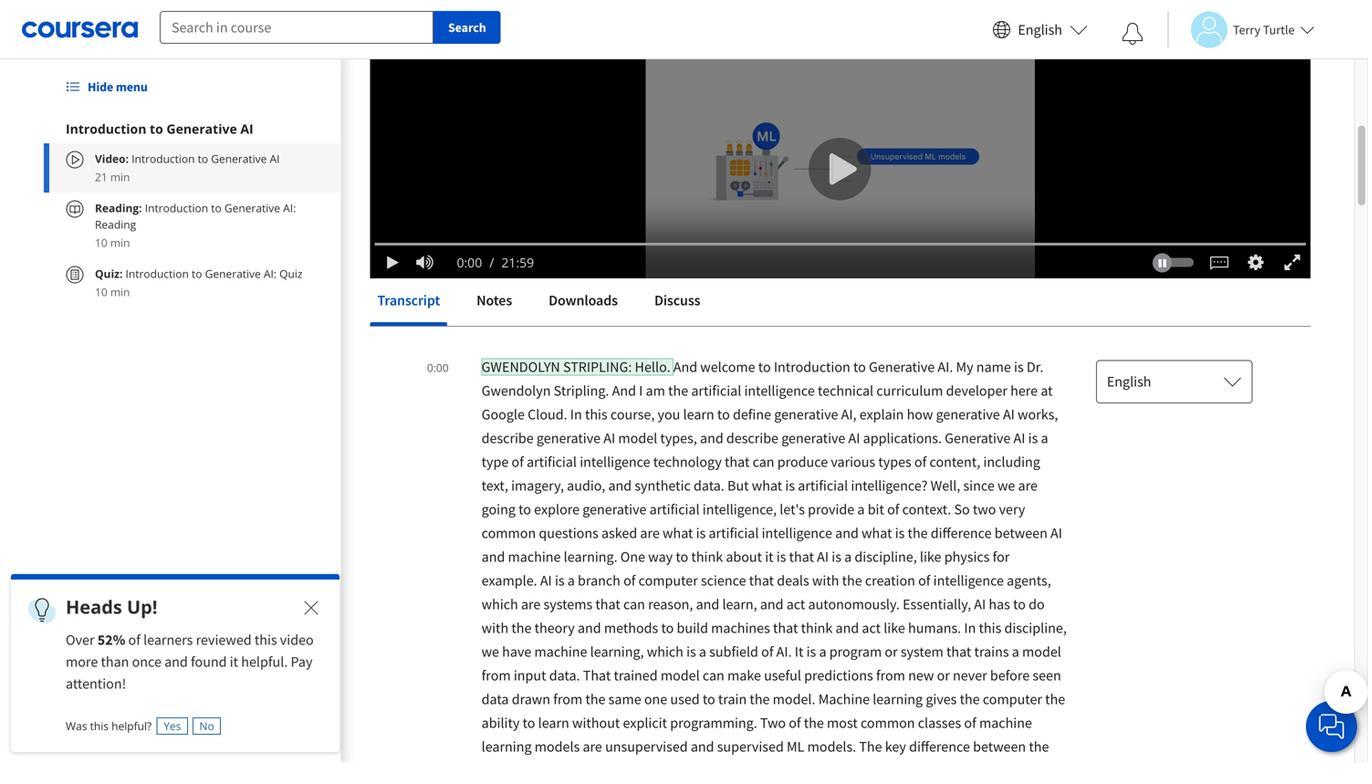 Task type: vqa. For each thing, say whether or not it's contained in the screenshot.


Task type: locate. For each thing, give the bounding box(es) containing it.
is down "works,"
[[1029, 429, 1039, 447]]

0 vertical spatial act
[[787, 595, 806, 614]]

are inside well, since we are going to explore
[[1019, 477, 1038, 495]]

with right the deals
[[813, 572, 840, 590]]

and down in this course, you learn to define generative ai, button
[[700, 429, 724, 447]]

a up systems
[[568, 572, 575, 590]]

0 horizontal spatial english
[[1019, 21, 1063, 39]]

introduction inside quiz: introduction to generative ai: quiz 10 min
[[126, 266, 189, 281]]

is up let's
[[786, 477, 795, 495]]

a
[[1041, 429, 1049, 447], [858, 500, 865, 519], [845, 548, 852, 566], [568, 572, 575, 590], [699, 643, 707, 661], [820, 643, 827, 661], [1013, 643, 1020, 661]]

one way to think about it is that ai is a discipline, button
[[621, 548, 920, 566]]

and
[[674, 358, 698, 376], [612, 382, 636, 400]]

intelligence up audio,
[[580, 453, 651, 471]]

of up useful
[[762, 643, 774, 661]]

learning.
[[564, 548, 618, 566]]

0 vertical spatial and
[[674, 358, 698, 376]]

introduction inside dropdown button
[[66, 120, 146, 137]]

in down stripling.
[[571, 405, 582, 424]]

search
[[448, 19, 486, 36]]

from up the data on the bottom left of page
[[482, 667, 511, 685]]

yes
[[164, 719, 181, 734]]

1 describe from the left
[[482, 429, 534, 447]]

machine inside two of the most common classes of machine learning models
[[980, 714, 1033, 732]]

1 vertical spatial we
[[482, 643, 500, 661]]

/
[[490, 254, 494, 271]]

ai. left my
[[938, 358, 954, 376]]

0 horizontal spatial or
[[885, 643, 898, 661]]

creation
[[866, 572, 916, 590]]

0 vertical spatial common
[[482, 524, 536, 542]]

0 horizontal spatial we
[[482, 643, 500, 661]]

unsupervised
[[606, 738, 688, 756]]

helpful.
[[241, 653, 288, 671]]

gwendolyn
[[482, 382, 551, 400]]

2 horizontal spatial what
[[862, 524, 893, 542]]

0 horizontal spatial ai.
[[777, 643, 792, 661]]

0 vertical spatial discipline,
[[855, 548, 918, 566]]

that deals with the creation of intelligence agents, which
[[482, 572, 1052, 614]]

discuss button
[[647, 279, 708, 322]]

0:00 down transcript
[[427, 360, 449, 375]]

0 vertical spatial min
[[110, 169, 130, 184]]

used
[[671, 690, 700, 709]]

think for to
[[692, 548, 723, 566]]

1 horizontal spatial 0:00
[[457, 254, 482, 271]]

trains
[[975, 643, 1010, 661]]

types,
[[661, 429, 698, 447]]

what inside the 'and what is the difference between ai and machine'
[[862, 524, 893, 542]]

turtle
[[1264, 21, 1295, 38]]

2 horizontal spatial model
[[1023, 643, 1062, 661]]

is up the deals
[[777, 548, 787, 566]]

0 vertical spatial we
[[998, 477, 1016, 495]]

intelligence down 'physics'
[[934, 572, 1004, 590]]

a up autonomously.
[[845, 548, 852, 566]]

in for course,
[[571, 405, 582, 424]]

0 vertical spatial computer
[[639, 572, 698, 590]]

or left system
[[885, 643, 898, 661]]

and welcome to introduction to generative ai. button
[[674, 358, 957, 376]]

0 vertical spatial 10
[[95, 235, 108, 250]]

classes
[[918, 714, 962, 732]]

1 horizontal spatial think
[[801, 619, 833, 637]]

transcript
[[378, 291, 440, 310]]

0 vertical spatial with
[[813, 572, 840, 590]]

act up program
[[862, 619, 881, 637]]

0 horizontal spatial and
[[612, 382, 636, 400]]

with up have
[[482, 619, 509, 637]]

which down build
[[647, 643, 684, 661]]

programming.
[[670, 714, 758, 732]]

ai
[[664, 100, 685, 132], [240, 120, 254, 137], [270, 151, 280, 166], [1004, 405, 1015, 424], [604, 429, 616, 447], [849, 429, 861, 447], [1014, 429, 1026, 447], [1051, 524, 1063, 542], [817, 548, 829, 566], [540, 572, 552, 590], [975, 595, 986, 614]]

data.
[[694, 477, 725, 495], [549, 667, 580, 685]]

example.
[[482, 572, 538, 590]]

to inside essentially, ai has to do with the theory and methods
[[1014, 595, 1026, 614]]

my name is dr. gwendolyn stripling. button
[[482, 358, 1044, 400]]

technical curriculum developer here at google cloud.
[[482, 382, 1053, 424]]

0 horizontal spatial which
[[482, 595, 518, 614]]

1 vertical spatial which
[[647, 643, 684, 661]]

model up the used
[[661, 667, 700, 685]]

2 vertical spatial min
[[110, 284, 130, 300]]

0 vertical spatial ai.
[[938, 358, 954, 376]]

ai. left it
[[777, 643, 792, 661]]

0 horizontal spatial can
[[624, 595, 646, 614]]

are up way
[[641, 524, 660, 542]]

intelligence down let's
[[762, 524, 833, 542]]

are unsupervised and supervised ml models.
[[583, 738, 860, 756]]

min right 21
[[110, 169, 130, 184]]

and inside including text, imagery, audio, and synthetic data.
[[609, 477, 632, 495]]

ai: up quiz
[[283, 200, 296, 216]]

difference down "so"
[[931, 524, 992, 542]]

and i am the artificial intelligence button
[[612, 382, 818, 400]]

from right drawn
[[554, 690, 583, 709]]

no
[[199, 719, 214, 734]]

0 vertical spatial can
[[753, 453, 775, 471]]

which down example.
[[482, 595, 518, 614]]

model inside it is a program or system that trains a model from input data.
[[1023, 643, 1062, 661]]

ai.
[[938, 358, 954, 376], [777, 643, 792, 661]]

from new or never before seen data
[[482, 667, 1062, 709]]

1 horizontal spatial describe
[[727, 429, 779, 447]]

1 horizontal spatial model
[[661, 667, 700, 685]]

what up 'generative artificial intelligence, let's provide a bit of context.'
[[752, 477, 783, 495]]

are
[[1019, 477, 1038, 495], [641, 524, 660, 542], [521, 595, 541, 614], [583, 738, 603, 756]]

1 vertical spatial with
[[482, 619, 509, 637]]

are systems that can reason, and learn, and act autonomously.
[[521, 595, 903, 614]]

is right it
[[807, 643, 817, 661]]

1 vertical spatial or
[[937, 667, 950, 685]]

1 vertical spatial english
[[1108, 373, 1152, 391]]

essentially, ai has to do with the theory and methods
[[482, 595, 1045, 637]]

0 vertical spatial data.
[[694, 477, 725, 495]]

which inside that deals with the creation of intelligence agents, which
[[482, 595, 518, 614]]

let's provide a bit of context. button
[[780, 500, 955, 519]]

ai inside "generative ai is a type of artificial intelligence"
[[1014, 429, 1026, 447]]

context.
[[903, 500, 952, 519]]

0 vertical spatial english
[[1019, 21, 1063, 39]]

data. left that
[[549, 667, 580, 685]]

drawn
[[512, 690, 551, 709]]

10 down reading
[[95, 235, 108, 250]]

discipline, up creation
[[855, 548, 918, 566]]

hide menu button
[[58, 70, 155, 103]]

model down course,
[[619, 429, 658, 447]]

2 10 from the top
[[95, 284, 108, 300]]

1 horizontal spatial computer
[[983, 690, 1043, 709]]

and up example.
[[482, 548, 505, 566]]

train
[[719, 690, 747, 709]]

same
[[609, 690, 642, 709]]

two right "so"
[[973, 500, 997, 519]]

21:59
[[502, 254, 534, 271]]

0 horizontal spatial 0:00
[[427, 360, 449, 375]]

gwendolyn stripling: hello. and welcome to introduction to generative ai.
[[482, 358, 957, 376]]

artificial
[[692, 382, 742, 400], [527, 453, 577, 471], [798, 477, 849, 495], [650, 500, 700, 519], [709, 524, 759, 542]]

0 vertical spatial in
[[571, 405, 582, 424]]

in inside in this discipline, we have machine learning,
[[965, 619, 977, 637]]

1 horizontal spatial with
[[813, 572, 840, 590]]

intelligence inside that deals with the creation of intelligence agents, which
[[934, 572, 1004, 590]]

1 horizontal spatial we
[[998, 477, 1016, 495]]

like inside the like physics for example.
[[920, 548, 942, 566]]

1 vertical spatial can
[[624, 595, 646, 614]]

generative ai is a type of artificial intelligence
[[482, 429, 1049, 471]]

in up trains
[[965, 619, 977, 637]]

technical
[[818, 382, 874, 400]]

0 horizontal spatial common
[[482, 524, 536, 542]]

well, since we are going to explore button
[[482, 477, 1038, 519]]

1 vertical spatial act
[[862, 619, 881, 637]]

1 horizontal spatial common
[[861, 714, 916, 732]]

0 vertical spatial machine
[[508, 548, 561, 566]]

do
[[1029, 595, 1045, 614]]

this up trains
[[979, 619, 1002, 637]]

1 horizontal spatial two
[[973, 500, 997, 519]]

1 vertical spatial discipline,
[[1005, 619, 1067, 637]]

1 horizontal spatial in
[[965, 619, 977, 637]]

0:00 left /
[[457, 254, 482, 271]]

two down ability
[[482, 762, 505, 763]]

and down autonomously.
[[836, 619, 860, 637]]

which
[[482, 595, 518, 614], [647, 643, 684, 661]]

generative inside video: introduction to generative ai 21 min
[[211, 151, 267, 166]]

1 horizontal spatial what
[[752, 477, 783, 495]]

machine down before
[[980, 714, 1033, 732]]

that inside it is a program or system that trains a model from input data.
[[947, 643, 972, 661]]

0 horizontal spatial describe
[[482, 429, 534, 447]]

generative up asked
[[583, 500, 647, 519]]

we down including
[[998, 477, 1016, 495]]

0:00 / 21:59
[[457, 254, 534, 271]]

is down the context.
[[896, 524, 905, 542]]

0 vertical spatial like
[[920, 548, 942, 566]]

intelligence up define
[[745, 382, 815, 400]]

machine learning gives the computer button
[[819, 690, 1046, 709]]

synthetic
[[635, 477, 691, 495]]

describe down google on the bottom of page
[[482, 429, 534, 447]]

models.
[[808, 738, 857, 756]]

1 horizontal spatial which
[[647, 643, 684, 661]]

english
[[1019, 21, 1063, 39], [1108, 373, 1152, 391]]

play image
[[384, 255, 402, 270]]

data. inside it is a program or system that trains a model from input data.
[[549, 667, 580, 685]]

machine down the theory
[[535, 643, 588, 661]]

discipline, down do
[[1005, 619, 1067, 637]]

1 horizontal spatial can
[[703, 667, 725, 685]]

0 horizontal spatial it
[[230, 653, 238, 671]]

1 vertical spatial ai:
[[264, 266, 277, 281]]

what for and
[[862, 524, 893, 542]]

common down going
[[482, 524, 536, 542]]

0 vertical spatial ai:
[[283, 200, 296, 216]]

0 vertical spatial learn
[[684, 405, 715, 424]]

ai: inside quiz: introduction to generative ai: quiz 10 min
[[264, 266, 277, 281]]

my
[[957, 358, 974, 376]]

two inside 'so two very common questions asked'
[[973, 500, 997, 519]]

bit
[[868, 500, 885, 519]]

a down "works,"
[[1041, 429, 1049, 447]]

introduction inside "introduction to generative ai: reading"
[[145, 200, 208, 216]]

model inside the explain how generative ai works, describe generative ai model
[[619, 429, 658, 447]]

1 horizontal spatial it
[[765, 548, 774, 566]]

of up 'essentially,'
[[919, 572, 931, 590]]

0 horizontal spatial two
[[482, 762, 505, 763]]

this up helpful.
[[255, 631, 277, 649]]

1 horizontal spatial or
[[937, 667, 950, 685]]

1 vertical spatial data.
[[549, 667, 580, 685]]

describe down define
[[727, 429, 779, 447]]

and down learners
[[164, 653, 188, 671]]

system
[[901, 643, 944, 661]]

that trained model can make useful predictions button
[[583, 667, 877, 685]]

to inside video: introduction to generative ai 21 min
[[198, 151, 208, 166]]

1 min from the top
[[110, 169, 130, 184]]

a inside "generative ai is a type of artificial intelligence"
[[1041, 429, 1049, 447]]

0 vertical spatial 0:00
[[457, 254, 482, 271]]

0 horizontal spatial from
[[482, 667, 511, 685]]

machine inside the 'and what is the difference between ai and machine'
[[508, 548, 561, 566]]

1 vertical spatial ai.
[[777, 643, 792, 661]]

this right was
[[90, 719, 109, 734]]

1 vertical spatial like
[[884, 619, 906, 637]]

introduction to generative ai inside dropdown button
[[66, 120, 254, 137]]

2 horizontal spatial from
[[877, 667, 906, 685]]

between
[[995, 524, 1048, 542], [974, 738, 1027, 756]]

1 horizontal spatial like
[[920, 548, 942, 566]]

learn inside the ability to learn without explicit programming.
[[538, 714, 570, 732]]

gwendolyn
[[482, 358, 561, 376]]

ai is a branch of computer science button
[[540, 572, 749, 590]]

2 vertical spatial machine
[[980, 714, 1033, 732]]

what
[[752, 477, 783, 495], [663, 524, 694, 542], [862, 524, 893, 542]]

make
[[728, 667, 762, 685]]

1 vertical spatial 0:00
[[427, 360, 449, 375]]

it down reviewed
[[230, 653, 238, 671]]

and inside essentially, ai has to do with the theory and methods
[[578, 619, 601, 637]]

is inside it is a program or system that trains a model from input data.
[[807, 643, 817, 661]]

are down without
[[583, 738, 603, 756]]

1 vertical spatial difference
[[910, 738, 971, 756]]

and right audio,
[[609, 477, 632, 495]]

drawn from the same one used to train the model. button
[[512, 690, 819, 709]]

1 horizontal spatial ai:
[[283, 200, 296, 216]]

to inside quiz: introduction to generative ai: quiz 10 min
[[192, 266, 202, 281]]

1 vertical spatial learn
[[538, 714, 570, 732]]

computer down before
[[983, 690, 1043, 709]]

explore
[[534, 500, 580, 519]]

most
[[827, 714, 858, 732]]

video
[[280, 631, 314, 649]]

to inside well, since we are going to explore
[[519, 500, 531, 519]]

0 horizontal spatial model
[[619, 429, 658, 447]]

are up very
[[1019, 477, 1038, 495]]

drawn from the same one used to train the model. machine learning gives the computer
[[512, 690, 1046, 709]]

min down quiz:
[[110, 284, 130, 300]]

learn
[[684, 405, 715, 424], [538, 714, 570, 732]]

0 horizontal spatial learning
[[482, 738, 532, 756]]

the inside essentially, ai has to do with the theory and methods
[[512, 619, 532, 637]]

2 vertical spatial model
[[661, 667, 700, 685]]

1 vertical spatial between
[[974, 738, 1027, 756]]

1 vertical spatial machine
[[535, 643, 588, 661]]

than
[[101, 653, 129, 671]]

that
[[725, 453, 750, 471], [790, 548, 815, 566], [749, 572, 774, 590], [596, 595, 621, 614], [773, 619, 798, 637], [947, 643, 972, 661]]

are what is artificial intelligence button
[[641, 524, 836, 542]]

52%
[[97, 631, 125, 649]]

of inside that deals with the creation of intelligence agents, which
[[919, 572, 931, 590]]

0 horizontal spatial in
[[571, 405, 582, 424]]

of right type
[[512, 453, 524, 471]]

0 vertical spatial learning
[[873, 690, 923, 709]]

difference inside the 'and what is the difference between ai and machine'
[[931, 524, 992, 542]]

and right hello.
[[674, 358, 698, 376]]

machine up example.
[[508, 548, 561, 566]]

learning down ability
[[482, 738, 532, 756]]

what down generative artificial intelligence, button
[[663, 524, 694, 542]]

and left i
[[612, 382, 636, 400]]

at
[[1041, 382, 1053, 400]]

of inside "generative ai is a type of artificial intelligence"
[[512, 453, 524, 471]]

0 horizontal spatial learn
[[538, 714, 570, 732]]

or inside "from new or never before seen data"
[[937, 667, 950, 685]]

a right trains
[[1013, 643, 1020, 661]]

like left 'physics'
[[920, 548, 942, 566]]

1 horizontal spatial data.
[[694, 477, 725, 495]]

terry
[[1234, 21, 1261, 38]]

it right the about
[[765, 548, 774, 566]]

we left have
[[482, 643, 500, 661]]

my name is dr. gwendolyn stripling.
[[482, 358, 1044, 400]]

generative inside introduction to generative ai dropdown button
[[167, 120, 237, 137]]

search button
[[434, 11, 501, 44]]

to build machines that think and act like humans.
[[662, 619, 965, 637]]

0:00 inside button
[[427, 360, 449, 375]]

1 vertical spatial it
[[230, 653, 238, 671]]

ai inside dropdown button
[[240, 120, 254, 137]]

this down stripling.
[[585, 405, 608, 424]]

attention!
[[66, 675, 126, 693]]

learn down the "and i am the artificial intelligence"
[[684, 405, 715, 424]]

1 vertical spatial learning
[[482, 738, 532, 756]]

think up it
[[801, 619, 833, 637]]

1 vertical spatial common
[[861, 714, 916, 732]]

1 horizontal spatial discipline,
[[1005, 619, 1067, 637]]

3 min from the top
[[110, 284, 130, 300]]

this inside in this discipline, we have machine learning,
[[979, 619, 1002, 637]]

computer
[[639, 572, 698, 590], [983, 690, 1043, 709]]

learn up models
[[538, 714, 570, 732]]

difference down classes
[[910, 738, 971, 756]]

heads up!
[[66, 594, 158, 620]]

1 horizontal spatial english
[[1108, 373, 1152, 391]]

is left dr. at right
[[1015, 358, 1024, 376]]

0 vertical spatial two
[[973, 500, 997, 519]]

0 vertical spatial think
[[692, 548, 723, 566]]

common up key
[[861, 714, 916, 732]]

of
[[512, 453, 524, 471], [915, 453, 927, 471], [888, 500, 900, 519], [624, 572, 636, 590], [919, 572, 931, 590], [128, 631, 141, 649], [762, 643, 774, 661], [789, 714, 801, 732], [965, 714, 977, 732]]

act down the deals
[[787, 595, 806, 614]]

0 vertical spatial which
[[482, 595, 518, 614]]

are for are systems that can reason, and learn, and act autonomously.
[[521, 595, 541, 614]]

learning down new
[[873, 690, 923, 709]]

and down systems
[[578, 619, 601, 637]]

0 horizontal spatial ai:
[[264, 266, 277, 281]]

0 horizontal spatial what
[[663, 524, 694, 542]]

english inside popup button
[[1108, 373, 1152, 391]]

0 horizontal spatial data.
[[549, 667, 580, 685]]

1 vertical spatial 10
[[95, 284, 108, 300]]

learners
[[143, 631, 193, 649]]

artificial up in this course, you learn to define generative ai, button
[[692, 382, 742, 400]]

the inside the ability to learn without explicit programming.
[[1046, 690, 1066, 709]]

ability
[[482, 714, 520, 732]]

intelligence inside "generative ai is a type of artificial intelligence"
[[580, 453, 651, 471]]

ai: left quiz
[[264, 266, 277, 281]]

data. left but
[[694, 477, 725, 495]]

in this course, you learn to define generative ai,
[[571, 405, 860, 424]]

0:00 for 0:00 / 21:59
[[457, 254, 482, 271]]

over
[[66, 631, 95, 649]]

generative inside "generative ai is a type of artificial intelligence"
[[945, 429, 1011, 447]]



Task type: describe. For each thing, give the bounding box(es) containing it.
gwendolyn stripling: hello. button
[[482, 358, 674, 376]]

of right the types
[[915, 453, 927, 471]]

the ability to learn without explicit programming.
[[482, 690, 1066, 732]]

coursera image
[[22, 15, 138, 44]]

reviewed
[[196, 631, 252, 649]]

artificial down synthetic on the bottom of the page
[[650, 500, 700, 519]]

heads up! dialog
[[11, 574, 340, 752]]

stripling.
[[554, 382, 609, 400]]

has
[[989, 595, 1011, 614]]

what for but
[[752, 477, 783, 495]]

generative up technology that can produce various types of content, button
[[782, 429, 846, 447]]

google
[[482, 405, 525, 424]]

new
[[909, 667, 935, 685]]

but what is artificial intelligence?
[[728, 477, 931, 495]]

or inside it is a program or system that trains a model from input data.
[[885, 643, 898, 661]]

can for reason,
[[624, 595, 646, 614]]

2 min from the top
[[110, 235, 130, 250]]

is down generative artificial intelligence, button
[[696, 524, 706, 542]]

2 horizontal spatial can
[[753, 453, 775, 471]]

to inside the ability to learn without explicit programming.
[[523, 714, 536, 732]]

this inside of learners reviewed this video more than once and found it helpful. pay attention!
[[255, 631, 277, 649]]

hello.
[[635, 358, 671, 376]]

that trained model can make useful predictions
[[583, 667, 877, 685]]

from inside "from new or never before seen data"
[[877, 667, 906, 685]]

is inside the 'and what is the difference between ai and machine'
[[896, 524, 905, 542]]

1 horizontal spatial learn
[[684, 405, 715, 424]]

this for helpful?
[[90, 719, 109, 734]]

can for make
[[703, 667, 725, 685]]

the key difference between the two
[[482, 738, 1050, 763]]

quiz:
[[95, 266, 123, 281]]

are unsupervised and supervised ml models. button
[[583, 738, 860, 756]]

before
[[991, 667, 1030, 685]]

agents,
[[1007, 572, 1052, 590]]

but what is artificial intelligence? button
[[728, 477, 931, 495]]

to build machines that think and act like humans. button
[[662, 619, 965, 637]]

content,
[[930, 453, 981, 471]]

explicit
[[623, 714, 668, 732]]

of down one
[[624, 572, 636, 590]]

generative up types, and describe generative ai applications. at the bottom of page
[[775, 405, 839, 424]]

of right classes
[[965, 714, 977, 732]]

two inside 'the key difference between the two'
[[482, 762, 505, 763]]

subfield
[[710, 643, 759, 661]]

artificial down intelligence,
[[709, 524, 759, 542]]

to inside dropdown button
[[150, 120, 163, 137]]

generative down the cloud.
[[537, 429, 601, 447]]

that
[[583, 667, 611, 685]]

humans.
[[909, 619, 962, 637]]

0 horizontal spatial discipline,
[[855, 548, 918, 566]]

1 horizontal spatial act
[[862, 619, 881, 637]]

0:00 button
[[422, 355, 454, 379]]

we inside well, since we are going to explore
[[998, 477, 1016, 495]]

artificial inside "generative ai is a type of artificial intelligence"
[[527, 453, 577, 471]]

various
[[831, 453, 876, 471]]

Search in course text field
[[160, 11, 434, 44]]

and up build
[[696, 595, 720, 614]]

branch
[[578, 572, 621, 590]]

introduction to generative ai button
[[66, 120, 319, 138]]

from new or never before seen data button
[[482, 667, 1062, 709]]

reason,
[[648, 595, 693, 614]]

discipline, inside in this discipline, we have machine learning,
[[1005, 619, 1067, 637]]

dr.
[[1027, 358, 1044, 376]]

so two very common questions asked button
[[482, 500, 1026, 542]]

ai inside the 'and what is the difference between ai and machine'
[[1051, 524, 1063, 542]]

are for are what is artificial intelligence
[[641, 524, 660, 542]]

way
[[649, 548, 673, 566]]

close image
[[300, 597, 322, 619]]

one
[[645, 690, 668, 709]]

essentially,
[[903, 595, 972, 614]]

and down "provide"
[[836, 524, 859, 542]]

text,
[[482, 477, 509, 495]]

1 horizontal spatial learning
[[873, 690, 923, 709]]

machines
[[712, 619, 771, 637]]

notes
[[477, 291, 512, 310]]

notes button
[[470, 279, 520, 322]]

seen
[[1033, 667, 1062, 685]]

including
[[984, 453, 1041, 471]]

in this discipline, we have machine learning,
[[482, 619, 1067, 661]]

show notifications image
[[1122, 23, 1144, 45]]

10 inside quiz: introduction to generative ai: quiz 10 min
[[95, 284, 108, 300]]

common inside 'so two very common questions asked'
[[482, 524, 536, 542]]

menu
[[116, 79, 148, 95]]

developer
[[947, 382, 1008, 400]]

physics
[[945, 548, 990, 566]]

is inside my name is dr. gwendolyn stripling.
[[1015, 358, 1024, 376]]

and down the deals
[[761, 595, 784, 614]]

without
[[573, 714, 620, 732]]

what for are
[[663, 524, 694, 542]]

1 vertical spatial computer
[[983, 690, 1043, 709]]

of inside of learners reviewed this video more than once and found it helpful. pay attention!
[[128, 631, 141, 649]]

the inside 'the key difference between the two'
[[1030, 738, 1050, 756]]

autonomously.
[[809, 595, 900, 614]]

is inside "generative ai is a type of artificial intelligence"
[[1029, 429, 1039, 447]]

1 10 from the top
[[95, 235, 108, 250]]

learning inside two of the most common classes of machine learning models
[[482, 738, 532, 756]]

this for discipline,
[[979, 619, 1002, 637]]

downloads button
[[542, 279, 625, 322]]

generative down the developer at the right
[[937, 405, 1001, 424]]

data. inside including text, imagery, audio, and synthetic data.
[[694, 477, 725, 495]]

explain how generative ai works, describe generative ai model
[[482, 405, 1059, 447]]

with inside essentially, ai has to do with the theory and methods
[[482, 619, 509, 637]]

1 horizontal spatial from
[[554, 690, 583, 709]]

to inside "introduction to generative ai: reading"
[[211, 200, 222, 216]]

you
[[658, 405, 681, 424]]

two of the most common classes of machine learning models
[[482, 714, 1033, 756]]

hide menu
[[88, 79, 148, 95]]

mute image
[[413, 253, 437, 272]]

including text, imagery, audio, and synthetic data.
[[482, 453, 1041, 495]]

with inside that deals with the creation of intelligence agents, which
[[813, 572, 840, 590]]

ai is a branch of computer science
[[540, 572, 749, 590]]

artificial down technology that can produce various types of content, button
[[798, 477, 849, 495]]

1 vertical spatial and
[[612, 382, 636, 400]]

in for discipline,
[[965, 619, 977, 637]]

the inside two of the most common classes of machine learning models
[[804, 714, 824, 732]]

is up systems
[[555, 572, 565, 590]]

we inside in this discipline, we have machine learning,
[[482, 643, 500, 661]]

the
[[860, 738, 883, 756]]

technical curriculum developer here at google cloud. button
[[482, 382, 1053, 424]]

the inside that deals with the creation of intelligence agents, which
[[843, 572, 863, 590]]

generative inside quiz: introduction to generative ai: quiz 10 min
[[205, 266, 261, 281]]

found
[[191, 653, 227, 671]]

a right it
[[820, 643, 827, 661]]

this for course,
[[585, 405, 608, 424]]

generative ai is a type of artificial intelligence button
[[482, 429, 1049, 471]]

1 horizontal spatial ai.
[[938, 358, 954, 376]]

machine inside in this discipline, we have machine learning,
[[535, 643, 588, 661]]

including text, imagery, audio, and synthetic data. button
[[482, 453, 1041, 495]]

introduction inside video: introduction to generative ai 21 min
[[132, 151, 195, 166]]

0 horizontal spatial act
[[787, 595, 806, 614]]

like physics for example.
[[482, 548, 1010, 590]]

and down programming.
[[691, 738, 715, 756]]

21
[[95, 169, 108, 184]]

transcript button
[[370, 279, 448, 322]]

ai inside essentially, ai has to do with the theory and methods
[[975, 595, 986, 614]]

and inside of learners reviewed this video more than once and found it helpful. pay attention!
[[164, 653, 188, 671]]

i
[[639, 382, 643, 400]]

are for are unsupervised and supervised ml models.
[[583, 738, 603, 756]]

full screen image
[[1281, 253, 1305, 272]]

the inside the 'and what is the difference between ai and machine'
[[908, 524, 928, 542]]

but
[[728, 477, 749, 495]]

describe inside the explain how generative ai works, describe generative ai model
[[482, 429, 534, 447]]

2 describe from the left
[[727, 429, 779, 447]]

produce
[[778, 453, 828, 471]]

english inside button
[[1019, 21, 1063, 39]]

lightbulb image
[[27, 596, 57, 626]]

ai: inside "introduction to generative ai: reading"
[[283, 200, 296, 216]]

min inside quiz: introduction to generative ai: quiz 10 min
[[110, 284, 130, 300]]

related lecture content tabs tab list
[[370, 279, 1311, 326]]

model.
[[773, 690, 816, 709]]

types, and describe generative ai applications.
[[661, 429, 945, 447]]

0 vertical spatial it
[[765, 548, 774, 566]]

technology that can produce various types of content, button
[[654, 453, 984, 471]]

it inside of learners reviewed this video more than once and found it helpful. pay attention!
[[230, 653, 238, 671]]

type
[[482, 453, 509, 471]]

0:00 for 0:00
[[427, 360, 449, 375]]

ai inside video: introduction to generative ai 21 min
[[270, 151, 280, 166]]

welcome
[[701, 358, 756, 376]]

21 minutes 59 seconds element
[[502, 254, 534, 271]]

between inside 'the key difference between the two'
[[974, 738, 1027, 756]]

common inside two of the most common classes of machine learning models
[[861, 714, 916, 732]]

input
[[514, 667, 547, 685]]

1 horizontal spatial introduction to generative ai
[[370, 100, 685, 132]]

0 horizontal spatial like
[[884, 619, 906, 637]]

a left bit
[[858, 500, 865, 519]]

between inside the 'and what is the difference between ai and machine'
[[995, 524, 1048, 542]]

chat with us image
[[1318, 712, 1347, 742]]

0 minutes 0 seconds element
[[457, 254, 482, 271]]

was this helpful?
[[66, 719, 152, 734]]

of right the two
[[789, 714, 801, 732]]

think for that
[[801, 619, 833, 637]]

predictions
[[805, 667, 874, 685]]

the key difference between the two button
[[482, 738, 1050, 763]]

technology that can produce various types of content,
[[654, 453, 984, 471]]

is down "provide"
[[832, 548, 842, 566]]

is down build
[[687, 643, 697, 661]]

of right bit
[[888, 500, 900, 519]]

generative inside "introduction to generative ai: reading"
[[225, 200, 280, 216]]

explain how generative ai works, describe generative ai model button
[[482, 405, 1059, 447]]

technology
[[654, 453, 722, 471]]

asked
[[602, 524, 638, 542]]

more
[[66, 653, 98, 671]]

that inside that deals with the creation of intelligence agents, which
[[749, 572, 774, 590]]

difference inside 'the key difference between the two'
[[910, 738, 971, 756]]

min inside video: introduction to generative ai 21 min
[[110, 169, 130, 184]]

0 horizontal spatial computer
[[639, 572, 698, 590]]

from inside it is a program or system that trains a model from input data.
[[482, 667, 511, 685]]

models
[[535, 738, 580, 756]]

a down build
[[699, 643, 707, 661]]

useful
[[764, 667, 802, 685]]

pay
[[291, 653, 313, 671]]

over 52%
[[66, 631, 125, 649]]

two
[[761, 714, 786, 732]]



